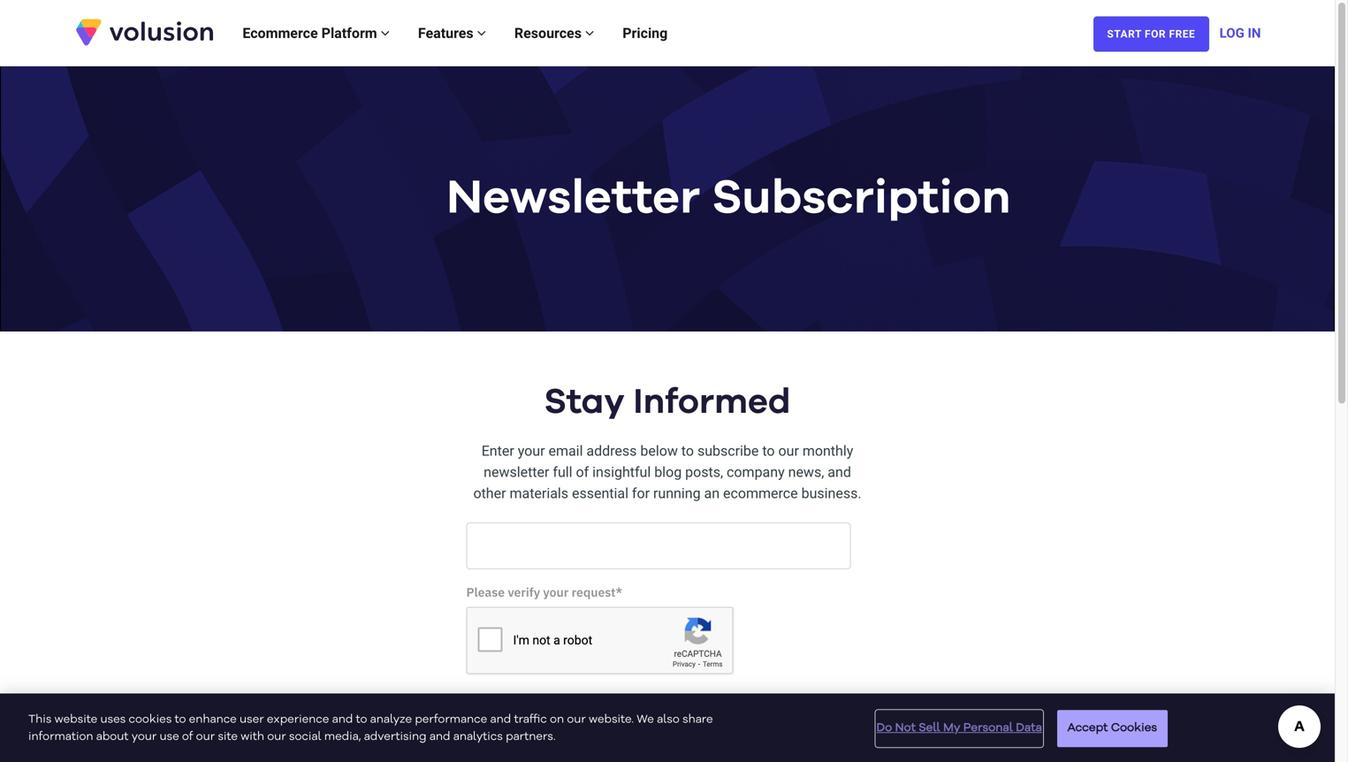 Task type: locate. For each thing, give the bounding box(es) containing it.
stay informed
[[544, 385, 791, 420]]

angle down image
[[381, 26, 390, 40], [477, 26, 486, 40]]

share
[[683, 712, 713, 723]]

our down enhance
[[196, 729, 215, 740]]

stay
[[544, 385, 625, 420]]

request*
[[572, 584, 623, 601]]

blog
[[655, 464, 682, 481]]

my
[[944, 720, 961, 732]]

of right use
[[182, 729, 193, 740]]

your down cookies
[[132, 729, 157, 740]]

do not sell my personal data button
[[877, 709, 1043, 744]]

newsletter
[[484, 464, 550, 481]]

of
[[576, 464, 589, 481], [182, 729, 193, 740]]

materials
[[510, 485, 569, 502]]

personal
[[964, 720, 1013, 732]]

pricing
[[623, 25, 668, 42]]

our up news,
[[779, 443, 799, 460]]

angle down image for features
[[477, 26, 486, 40]]

0 vertical spatial of
[[576, 464, 589, 481]]

your right verify
[[543, 584, 569, 601]]

start
[[1108, 28, 1142, 40]]

and inside enter your email address below to subscribe to our monthly newsletter full of insightful blog posts, company news, and other materials essential for running an ecommerce business.
[[828, 464, 852, 481]]

1 horizontal spatial of
[[576, 464, 589, 481]]

cookies
[[1112, 720, 1158, 732]]

do not sell my personal data
[[877, 720, 1043, 732]]

in
[[1248, 25, 1262, 41]]

0 horizontal spatial angle down image
[[381, 26, 390, 40]]

your inside enter your email address below to subscribe to our monthly newsletter full of insightful blog posts, company news, and other materials essential for running an ecommerce business.
[[518, 443, 545, 460]]

essential
[[572, 485, 629, 502]]

privacy alert dialog
[[0, 691, 1335, 762]]

ecommerce
[[243, 25, 318, 42]]

ecommerce platform link
[[228, 7, 404, 60]]

company
[[727, 464, 785, 481]]

angle down image inside ecommerce platform link
[[381, 26, 390, 40]]

ecommerce
[[723, 485, 798, 502]]

angle down image
[[585, 26, 594, 40]]

this website uses cookies to enhance user experience and to analyze performance and traffic on our website. we also share information about your use of our site with our social media, advertising and analytics partners.
[[28, 712, 713, 740]]

advertising
[[364, 729, 427, 740]]

site
[[218, 729, 238, 740]]

to
[[682, 443, 694, 460], [763, 443, 775, 460], [175, 712, 186, 723], [356, 712, 367, 723]]

our right on
[[567, 712, 586, 723]]

verify
[[508, 584, 540, 601]]

accept
[[1068, 720, 1109, 732]]

1 vertical spatial your
[[543, 584, 569, 601]]

below
[[641, 443, 678, 460]]

log
[[1220, 25, 1245, 41]]

running
[[654, 485, 701, 502]]

ecommerce platform
[[243, 25, 381, 42]]

2 angle down image from the left
[[477, 26, 486, 40]]

newsletter subscription
[[447, 175, 1011, 223]]

an
[[704, 485, 720, 502]]

angle down image for ecommerce platform
[[381, 26, 390, 40]]

1 angle down image from the left
[[381, 26, 390, 40]]

start for free link
[[1094, 16, 1210, 52]]

0 horizontal spatial of
[[182, 729, 193, 740]]

of right the "full"
[[576, 464, 589, 481]]

uses
[[100, 712, 126, 723]]

2 vertical spatial your
[[132, 729, 157, 740]]

angle down image right platform
[[381, 26, 390, 40]]

1 horizontal spatial angle down image
[[477, 26, 486, 40]]

user
[[240, 712, 264, 723]]

1 vertical spatial of
[[182, 729, 193, 740]]

insightful
[[593, 464, 651, 481]]

for
[[632, 485, 650, 502]]

your up newsletter
[[518, 443, 545, 460]]

to up media, at the bottom left
[[356, 712, 367, 723]]

other
[[474, 485, 506, 502]]

angle down image left resources on the left top of page
[[477, 26, 486, 40]]

and up business.
[[828, 464, 852, 481]]

news,
[[789, 464, 825, 481]]

our
[[779, 443, 799, 460], [567, 712, 586, 723], [196, 729, 215, 740], [267, 729, 286, 740]]

our right the with
[[267, 729, 286, 740]]

of inside enter your email address below to subscribe to our monthly newsletter full of insightful blog posts, company news, and other materials essential for running an ecommerce business.
[[576, 464, 589, 481]]

subscribe
[[698, 443, 759, 460]]

posts,
[[686, 464, 724, 481]]

your
[[518, 443, 545, 460], [543, 584, 569, 601], [132, 729, 157, 740]]

also
[[657, 712, 680, 723]]

use
[[160, 729, 179, 740]]

about
[[96, 729, 129, 740]]

to up use
[[175, 712, 186, 723]]

0 vertical spatial your
[[518, 443, 545, 460]]

None text field
[[467, 523, 851, 570]]

and
[[828, 464, 852, 481], [332, 712, 353, 723], [490, 712, 511, 723], [430, 729, 451, 740]]

and up analytics
[[490, 712, 511, 723]]

angle down image inside features link
[[477, 26, 486, 40]]

website.
[[589, 712, 634, 723]]

log in link
[[1220, 7, 1262, 60]]



Task type: vqa. For each thing, say whether or not it's contained in the screenshot.
Resources dropdown button
no



Task type: describe. For each thing, give the bounding box(es) containing it.
informed
[[634, 385, 791, 420]]

cookies
[[129, 712, 172, 723]]

resources link
[[501, 7, 609, 60]]

we
[[637, 712, 654, 723]]

not
[[896, 720, 916, 732]]

traffic
[[514, 712, 547, 723]]

do
[[877, 720, 893, 732]]

your inside this website uses cookies to enhance user experience and to analyze performance and traffic on our website. we also share information about your use of our site with our social media, advertising and analytics partners.
[[132, 729, 157, 740]]

address
[[587, 443, 637, 460]]

enhance
[[189, 712, 237, 723]]

email
[[549, 443, 583, 460]]

media,
[[324, 729, 361, 740]]

enter your email address below to subscribe to our monthly newsletter full of insightful blog posts, company news, and other materials essential for running an ecommerce business.
[[474, 443, 862, 502]]

please
[[467, 584, 505, 601]]

features link
[[404, 7, 501, 60]]

subscribe button
[[619, 699, 716, 747]]

pricing link
[[609, 7, 682, 60]]

this
[[28, 712, 52, 723]]

please verify your request*
[[467, 584, 623, 601]]

free
[[1170, 28, 1196, 40]]

start for free
[[1108, 28, 1196, 40]]

performance
[[415, 712, 488, 723]]

website
[[55, 712, 97, 723]]

analytics
[[453, 729, 503, 740]]

monthly
[[803, 443, 854, 460]]

analyze
[[370, 712, 412, 723]]

accept cookies
[[1068, 720, 1158, 732]]

and up media, at the bottom left
[[332, 712, 353, 723]]

subscribe
[[633, 715, 702, 731]]

partners.
[[506, 729, 556, 740]]

experience
[[267, 712, 329, 723]]

of inside this website uses cookies to enhance user experience and to analyze performance and traffic on our website. we also share information about your use of our site with our social media, advertising and analytics partners.
[[182, 729, 193, 740]]

to up company
[[763, 443, 775, 460]]

log in
[[1220, 25, 1262, 41]]

to up posts,
[[682, 443, 694, 460]]

with
[[241, 729, 264, 740]]

business.
[[802, 485, 862, 502]]

information
[[28, 729, 93, 740]]

resources
[[515, 25, 585, 42]]

our inside enter your email address below to subscribe to our monthly newsletter full of insightful blog posts, company news, and other materials essential for running an ecommerce business.
[[779, 443, 799, 460]]

platform
[[322, 25, 377, 42]]

data
[[1016, 720, 1043, 732]]

volusion logo image
[[74, 17, 215, 47]]

features
[[418, 25, 477, 42]]

sell
[[919, 720, 941, 732]]

accept cookies button
[[1058, 708, 1168, 745]]

on
[[550, 712, 564, 723]]

full
[[553, 464, 573, 481]]

enter
[[482, 443, 514, 460]]

social
[[289, 729, 321, 740]]

for
[[1145, 28, 1167, 40]]

and down performance
[[430, 729, 451, 740]]



